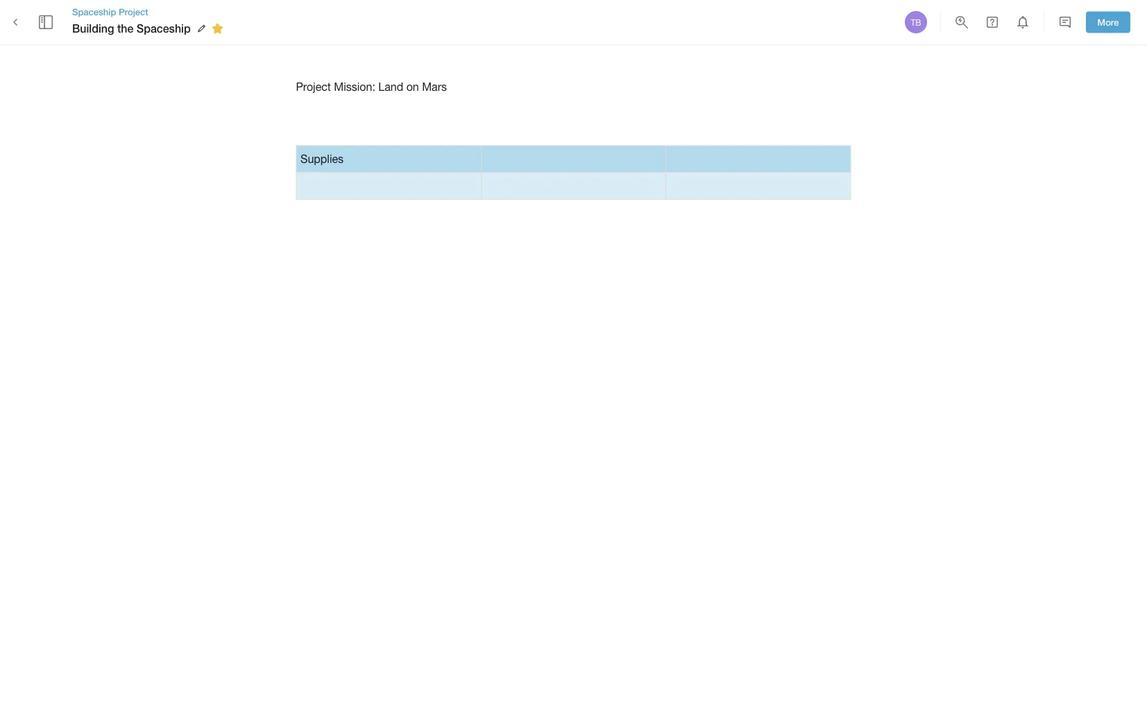 Task type: vqa. For each thing, say whether or not it's contained in the screenshot.
Spaceship
yes



Task type: describe. For each thing, give the bounding box(es) containing it.
1 horizontal spatial spaceship
[[137, 22, 191, 35]]

more button
[[1087, 12, 1131, 33]]

spaceship project link
[[72, 5, 228, 18]]

mission:
[[334, 80, 376, 93]]

mars
[[422, 80, 447, 93]]

0 vertical spatial spaceship
[[72, 6, 116, 17]]

more
[[1098, 17, 1120, 28]]

supplies
[[301, 153, 344, 165]]

1 horizontal spatial project
[[296, 80, 331, 93]]

tb
[[911, 17, 922, 27]]

land
[[379, 80, 404, 93]]

spaceship project
[[72, 6, 148, 17]]



Task type: locate. For each thing, give the bounding box(es) containing it.
spaceship
[[72, 6, 116, 17], [137, 22, 191, 35]]

project mission: land on mars
[[296, 80, 447, 93]]

project left mission:
[[296, 80, 331, 93]]

on
[[407, 80, 419, 93]]

0 horizontal spatial spaceship
[[72, 6, 116, 17]]

spaceship down spaceship project link
[[137, 22, 191, 35]]

building the spaceship
[[72, 22, 191, 35]]

1 vertical spatial spaceship
[[137, 22, 191, 35]]

1 vertical spatial project
[[296, 80, 331, 93]]

spaceship up building
[[72, 6, 116, 17]]

0 horizontal spatial project
[[119, 6, 148, 17]]

tb button
[[903, 9, 930, 35]]

the
[[117, 22, 134, 35]]

project up building the spaceship on the left top of page
[[119, 6, 148, 17]]

building
[[72, 22, 114, 35]]

0 vertical spatial project
[[119, 6, 148, 17]]

project
[[119, 6, 148, 17], [296, 80, 331, 93]]



